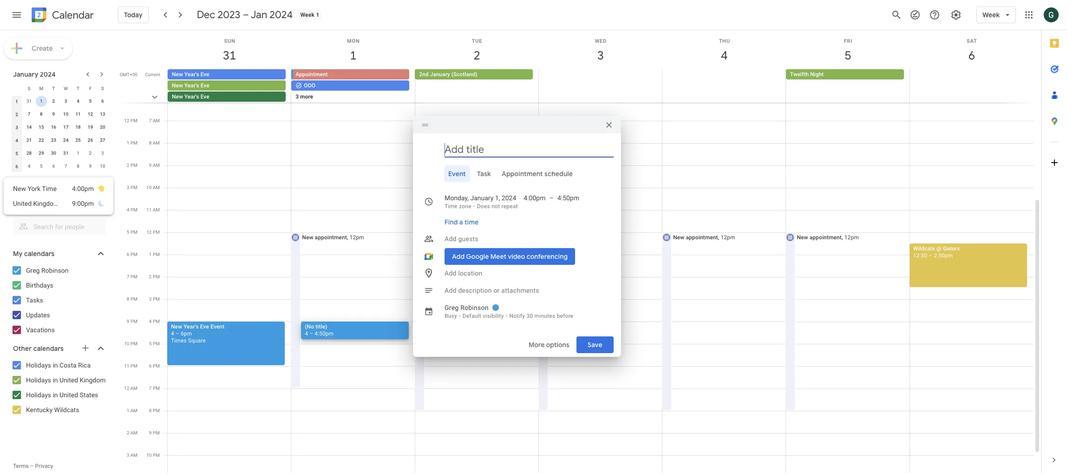 Task type: describe. For each thing, give the bounding box(es) containing it.
week 1
[[300, 12, 320, 18]]

february 6 element
[[48, 161, 59, 172]]

1 inside cell
[[40, 99, 43, 104]]

2nd january (scotland) button
[[415, 69, 533, 79]]

0 vertical spatial 4 pm
[[127, 207, 138, 212]]

1 vertical spatial 5 pm
[[149, 341, 160, 346]]

27
[[100, 138, 105, 143]]

schedule
[[545, 169, 573, 178]]

ooo
[[304, 82, 316, 89]]

1 horizontal spatial 1 pm
[[149, 252, 160, 257]]

terms link
[[13, 463, 29, 469]]

9 up 11 pm on the left bottom
[[127, 319, 129, 324]]

0 horizontal spatial 9 pm
[[127, 319, 138, 324]]

0 vertical spatial united
[[13, 200, 32, 207]]

1 horizontal spatial 6 pm
[[149, 363, 160, 369]]

new year's eve new year's eve new year's eve
[[172, 71, 209, 100]]

1 vertical spatial 12 pm
[[147, 230, 160, 235]]

10 left 11 'element'
[[63, 112, 68, 117]]

january 2024 grid
[[9, 82, 109, 173]]

26 element
[[85, 135, 96, 146]]

updates
[[26, 311, 50, 319]]

row containing 21
[[11, 134, 109, 147]]

w
[[64, 86, 68, 91]]

calendar
[[52, 9, 94, 22]]

28 element
[[24, 148, 35, 159]]

1 new appointment , 12pm from the left
[[302, 234, 364, 241]]

4:00pm for 4:00pm
[[72, 185, 94, 192]]

31 element
[[60, 148, 71, 159]]

9 right 2 am
[[149, 430, 152, 435]]

15 element
[[36, 122, 47, 133]]

january 2024
[[13, 70, 56, 79]]

– inside (no title) 4 – 4:50pm
[[310, 330, 313, 337]]

12 down 11 pm on the left bottom
[[124, 386, 129, 391]]

tue 2
[[472, 38, 483, 63]]

new year's eve event 4 – 6pm times square
[[171, 323, 225, 344]]

create
[[32, 44, 53, 53]]

31 link
[[219, 45, 240, 66]]

27 element
[[97, 135, 108, 146]]

today button
[[118, 4, 149, 26]]

jan
[[251, 8, 267, 21]]

10 right the february 9 "element"
[[100, 164, 105, 169]]

holidays in costa rica
[[26, 362, 91, 369]]

holidays for holidays in united kingdom
[[26, 376, 51, 384]]

today
[[124, 11, 143, 19]]

0 vertical spatial 4:50pm
[[558, 194, 580, 201]]

row containing 14
[[11, 121, 109, 134]]

event inside button
[[449, 169, 466, 178]]

3 inside button
[[296, 93, 299, 100]]

1 vertical spatial 7 pm
[[149, 386, 160, 391]]

5 inside 'fri 5'
[[845, 48, 851, 63]]

31 for 31 element
[[63, 151, 68, 156]]

twelfth night
[[790, 71, 824, 78]]

0 vertical spatial 8 pm
[[127, 297, 138, 302]]

minutes
[[535, 313, 556, 319]]

wildcats inside wildcats @ gators 12:30 – 2:30pm
[[914, 245, 936, 252]]

tasks
[[26, 297, 43, 304]]

event button
[[445, 165, 470, 182]]

mon
[[347, 38, 360, 44]]

25
[[75, 138, 81, 143]]

11 for 11
[[75, 112, 81, 117]]

am for 9 am
[[153, 163, 160, 168]]

23 element
[[48, 135, 59, 146]]

fri
[[844, 38, 853, 44]]

monday,
[[445, 194, 469, 201]]

row containing 7
[[11, 108, 109, 121]]

holidays in united states
[[26, 391, 98, 399]]

14
[[26, 125, 32, 130]]

other calendars list
[[2, 358, 115, 417]]

before
[[557, 313, 574, 319]]

3 am
[[127, 453, 138, 458]]

find
[[445, 218, 458, 226]]

29
[[39, 151, 44, 156]]

add guests button
[[441, 230, 614, 247]]

m
[[39, 86, 43, 91]]

row containing new year's eve
[[164, 69, 1042, 125]]

year's inside new year's eve event 4 – 6pm times square
[[184, 323, 199, 330]]

calendar heading
[[50, 9, 94, 22]]

1 horizontal spatial greg robinson
[[445, 304, 489, 311]]

4 inside (no title) 4 – 4:50pm
[[305, 330, 308, 337]]

6 inside february 6 element
[[52, 164, 55, 169]]

am for 8 am
[[153, 140, 160, 145]]

2nd january (scotland)
[[419, 71, 478, 78]]

week for week
[[983, 11, 1000, 19]]

am for 12 am
[[130, 386, 138, 391]]

other
[[13, 344, 32, 353]]

0 horizontal spatial january
[[13, 70, 38, 79]]

5 cell from the left
[[910, 69, 1034, 125]]

4 link
[[714, 45, 735, 66]]

0 horizontal spatial 7 pm
[[127, 274, 138, 279]]

or
[[494, 287, 500, 294]]

(no title) 4 – 4:50pm
[[305, 323, 334, 337]]

not
[[492, 203, 500, 209]]

am for 7 am
[[153, 118, 160, 123]]

privacy link
[[35, 463, 53, 469]]

1 vertical spatial 10 pm
[[147, 453, 160, 458]]

19
[[88, 125, 93, 130]]

9 am
[[149, 163, 160, 168]]

greg inside my calendars list
[[26, 267, 40, 274]]

10 element
[[60, 109, 71, 120]]

3 link
[[590, 45, 612, 66]]

grid containing 31
[[119, 30, 1042, 473]]

my calendars button
[[2, 246, 115, 261]]

calendars for other calendars
[[33, 344, 64, 353]]

column header inside january 2024 grid
[[11, 82, 23, 95]]

twelfth night button
[[786, 69, 904, 79]]

greg robinson inside my calendars list
[[26, 267, 69, 274]]

in for rica
[[53, 362, 58, 369]]

0 vertical spatial 1 pm
[[127, 140, 138, 145]]

1 am
[[127, 408, 138, 413]]

26
[[88, 138, 93, 143]]

2 s from the left
[[101, 86, 104, 91]]

18
[[75, 125, 81, 130]]

gators
[[943, 245, 960, 252]]

appointment for appointment
[[296, 71, 328, 78]]

0 horizontal spatial 12 pm
[[124, 118, 138, 123]]

zone
[[459, 203, 472, 209]]

time for york
[[42, 185, 57, 192]]

wed
[[595, 38, 607, 44]]

11 for 11 am
[[146, 207, 152, 212]]

a
[[460, 218, 463, 226]]

4 inside new year's eve event 4 – 6pm times square
[[171, 330, 174, 337]]

february 7 element
[[60, 161, 71, 172]]

– down schedule
[[550, 194, 554, 201]]

wildcats inside other calendars list
[[54, 406, 79, 414]]

1,
[[495, 194, 500, 201]]

find a time button
[[441, 214, 483, 230]]

am for 10 am
[[153, 185, 160, 190]]

6 inside sat 6
[[968, 48, 975, 63]]

united kingdom time 9:00pm
[[13, 200, 94, 207]]

2 am
[[127, 430, 138, 435]]

time
[[465, 218, 479, 226]]

busy
[[445, 313, 457, 319]]

17
[[63, 125, 68, 130]]

2 inside tue 2
[[473, 48, 480, 63]]

21 element
[[24, 135, 35, 146]]

appointment schedule button
[[498, 165, 577, 182]]

dec
[[197, 8, 215, 21]]

2 t from the left
[[77, 86, 80, 91]]

– inside new year's eve event 4 – 6pm times square
[[176, 330, 179, 337]]

attachments
[[502, 287, 539, 294]]

mon 1
[[347, 38, 360, 63]]

22 element
[[36, 135, 47, 146]]

rica
[[78, 362, 91, 369]]

19 element
[[85, 122, 96, 133]]

february 1 element
[[73, 148, 84, 159]]

1 horizontal spatial 2 pm
[[149, 274, 160, 279]]

1 , from the left
[[347, 234, 348, 241]]

1 horizontal spatial 8 pm
[[149, 408, 160, 413]]

am for 11 am
[[153, 207, 160, 212]]

0 vertical spatial 3 pm
[[127, 185, 138, 190]]

united for holidays in united states
[[60, 391, 78, 399]]

1 horizontal spatial 4 pm
[[149, 319, 160, 324]]

4:50pm inside (no title) 4 – 4:50pm
[[315, 330, 334, 337]]

week for week 1
[[300, 12, 315, 18]]

3 more
[[296, 93, 313, 100]]

10 right '3 am'
[[147, 453, 152, 458]]

does
[[477, 203, 490, 209]]

find a time
[[445, 218, 479, 226]]

2 horizontal spatial 2024
[[502, 194, 517, 201]]

my calendars
[[13, 250, 55, 258]]

add for add location
[[445, 269, 457, 277]]

twelfth
[[790, 71, 809, 78]]

8 inside "element"
[[77, 164, 79, 169]]

29 element
[[36, 148, 47, 159]]

january for monday, january 1, 2024
[[471, 194, 494, 201]]

calendars for my calendars
[[24, 250, 55, 258]]

february 2 element
[[85, 148, 96, 159]]

4 12pm from the left
[[845, 234, 859, 241]]

0 horizontal spatial 2 pm
[[127, 163, 138, 168]]

united for holidays in united kingdom
[[60, 376, 78, 384]]

18 element
[[73, 122, 84, 133]]

list item containing united kingdom time
[[13, 196, 105, 211]]

4 appointment from the left
[[810, 234, 842, 241]]

to element
[[550, 193, 554, 202]]

am for 2 am
[[130, 430, 138, 435]]

thu
[[719, 38, 730, 44]]

6pm
[[181, 330, 192, 337]]

24 element
[[60, 135, 71, 146]]



Task type: locate. For each thing, give the bounding box(es) containing it.
row
[[164, 69, 1042, 125], [11, 82, 109, 95], [11, 95, 109, 108], [11, 108, 109, 121], [11, 121, 109, 134], [11, 134, 109, 147], [11, 147, 109, 160], [11, 160, 109, 173]]

am up 2 am
[[130, 408, 138, 413]]

0 vertical spatial in
[[53, 362, 58, 369]]

30
[[51, 151, 56, 156], [527, 313, 533, 319]]

holidays up kentucky
[[26, 391, 51, 399]]

notify
[[510, 313, 525, 319]]

2 pm
[[127, 163, 138, 168], [149, 274, 160, 279]]

robinson up default
[[461, 304, 489, 311]]

s
[[28, 86, 30, 91], [101, 86, 104, 91]]

night
[[811, 71, 824, 78]]

– inside wildcats @ gators 12:30 – 2:30pm
[[929, 252, 933, 259]]

3 12pm from the left
[[721, 234, 736, 241]]

february 4 element
[[24, 161, 35, 172]]

30 right 29
[[51, 151, 56, 156]]

Search for people text field
[[19, 218, 100, 235]]

gmt+00
[[120, 72, 138, 77]]

in for kingdom
[[53, 376, 58, 384]]

1 inside the mon 1
[[349, 48, 356, 63]]

2 holidays from the top
[[26, 376, 51, 384]]

1 vertical spatial robinson
[[461, 304, 489, 311]]

tab list containing event
[[421, 165, 614, 182]]

list item up united kingdom time 9:00pm
[[13, 181, 105, 196]]

11 for 11 pm
[[124, 363, 129, 369]]

tab list
[[1042, 30, 1068, 447], [421, 165, 614, 182]]

t right w
[[77, 86, 80, 91]]

1 vertical spatial 4:50pm
[[315, 330, 334, 337]]

3 cell from the left
[[539, 69, 663, 125]]

12 pm
[[124, 118, 138, 123], [147, 230, 160, 235]]

12 am
[[124, 386, 138, 391]]

12:30
[[914, 252, 928, 259]]

event inside new year's eve event 4 – 6pm times square
[[211, 323, 225, 330]]

3 , from the left
[[718, 234, 720, 241]]

row containing 31
[[11, 95, 109, 108]]

0 vertical spatial kingdom
[[33, 200, 59, 207]]

add other calendars image
[[81, 343, 90, 353]]

7
[[28, 112, 30, 117], [149, 118, 152, 123], [65, 164, 67, 169], [127, 274, 129, 279], [149, 386, 152, 391]]

2 horizontal spatial january
[[471, 194, 494, 201]]

pm
[[131, 118, 138, 123], [131, 140, 138, 145], [131, 163, 138, 168], [131, 185, 138, 190], [131, 207, 138, 212], [131, 230, 138, 235], [153, 230, 160, 235], [131, 252, 138, 257], [153, 252, 160, 257], [131, 274, 138, 279], [153, 274, 160, 279], [131, 297, 138, 302], [153, 297, 160, 302], [131, 319, 138, 324], [153, 319, 160, 324], [131, 341, 138, 346], [153, 341, 160, 346], [131, 363, 138, 369], [153, 363, 160, 369], [153, 386, 160, 391], [153, 408, 160, 413], [153, 430, 160, 435], [153, 453, 160, 458]]

add for add guests
[[445, 235, 457, 242]]

1 horizontal spatial kingdom
[[80, 376, 106, 384]]

3 in from the top
[[53, 391, 58, 399]]

1 horizontal spatial greg
[[445, 304, 459, 311]]

– right the terms link
[[30, 463, 34, 469]]

0 horizontal spatial 4:00pm
[[72, 185, 94, 192]]

2 new appointment , 12pm from the left
[[426, 234, 488, 241]]

1 vertical spatial kingdom
[[80, 376, 106, 384]]

greg robinson
[[26, 267, 69, 274], [445, 304, 489, 311]]

1 horizontal spatial 2024
[[270, 8, 293, 21]]

terms
[[13, 463, 29, 469]]

other calendars
[[13, 344, 64, 353]]

1 vertical spatial 31
[[26, 99, 32, 104]]

week button
[[977, 4, 1016, 26]]

1 vertical spatial add
[[445, 269, 457, 277]]

row group containing 31
[[11, 95, 109, 173]]

task
[[477, 169, 491, 178]]

am up 9 am at left
[[153, 140, 160, 145]]

in for states
[[53, 391, 58, 399]]

holidays for holidays in united states
[[26, 391, 51, 399]]

settings menu image
[[951, 9, 962, 20]]

new york time
[[13, 185, 57, 192]]

1 horizontal spatial tab list
[[1042, 30, 1068, 447]]

2 vertical spatial in
[[53, 391, 58, 399]]

2:30pm
[[934, 252, 953, 259]]

11 down 10 am
[[146, 207, 152, 212]]

2 , from the left
[[471, 234, 472, 241]]

1 in from the top
[[53, 362, 58, 369]]

times
[[171, 337, 187, 344]]

0 horizontal spatial s
[[28, 86, 30, 91]]

0 horizontal spatial 4:50pm
[[315, 330, 334, 337]]

notify 30 minutes before
[[510, 313, 574, 319]]

0 vertical spatial robinson
[[41, 267, 69, 274]]

0 horizontal spatial 11
[[75, 112, 81, 117]]

25 element
[[73, 135, 84, 146]]

30 right notify in the left bottom of the page
[[527, 313, 533, 319]]

1 vertical spatial 30
[[527, 313, 533, 319]]

9 right february 8 "element"
[[89, 164, 92, 169]]

,
[[347, 234, 348, 241], [471, 234, 472, 241], [718, 234, 720, 241], [842, 234, 843, 241]]

2 horizontal spatial 11
[[146, 207, 152, 212]]

february 9 element
[[85, 161, 96, 172]]

11 left 12 "element"
[[75, 112, 81, 117]]

1 vertical spatial 2 pm
[[149, 274, 160, 279]]

am down 10 am
[[153, 207, 160, 212]]

february 5 element
[[36, 161, 47, 172]]

11 element
[[73, 109, 84, 120]]

2 vertical spatial 2024
[[502, 194, 517, 201]]

4:50pm
[[558, 194, 580, 201], [315, 330, 334, 337]]

1 horizontal spatial 4:50pm
[[558, 194, 580, 201]]

9
[[52, 112, 55, 117], [149, 163, 152, 168], [89, 164, 92, 169], [127, 319, 129, 324], [149, 430, 152, 435]]

3 appointment from the left
[[686, 234, 718, 241]]

0 vertical spatial add
[[445, 235, 457, 242]]

main drawer image
[[11, 9, 22, 20]]

12 left the 13
[[88, 112, 93, 117]]

february 10 element
[[97, 161, 108, 172]]

– left jan
[[243, 8, 249, 21]]

add location
[[445, 269, 483, 277]]

1 horizontal spatial 31
[[63, 151, 68, 156]]

2 vertical spatial add
[[445, 287, 457, 294]]

10 pm
[[124, 341, 138, 346], [147, 453, 160, 458]]

5 pm
[[127, 230, 138, 235], [149, 341, 160, 346]]

4:00pm – 4:50pm
[[524, 194, 580, 201]]

1 horizontal spatial 30
[[527, 313, 533, 319]]

january right 2nd
[[430, 71, 450, 78]]

2023
[[218, 8, 240, 21]]

kingdom down new york time
[[33, 200, 59, 207]]

8 am
[[149, 140, 160, 145]]

holidays down the "holidays in costa rica"
[[26, 376, 51, 384]]

2024 up repeat
[[502, 194, 517, 201]]

cell down 6 link
[[910, 69, 1034, 125]]

am up 1 am
[[130, 386, 138, 391]]

3 holidays from the top
[[26, 391, 51, 399]]

1 t from the left
[[52, 86, 55, 91]]

greg robinson up birthdays
[[26, 267, 69, 274]]

1 12pm from the left
[[350, 234, 364, 241]]

9 up 10 am
[[149, 163, 152, 168]]

1 s from the left
[[28, 86, 30, 91]]

1 vertical spatial 11
[[146, 207, 152, 212]]

calendars right my
[[24, 250, 55, 258]]

0 vertical spatial 6 pm
[[127, 252, 138, 257]]

1 horizontal spatial 7 pm
[[149, 386, 160, 391]]

cell down 1 link
[[291, 69, 415, 125]]

1 vertical spatial 6 pm
[[149, 363, 160, 369]]

s left m
[[28, 86, 30, 91]]

time up search for people text box
[[61, 200, 75, 207]]

1 vertical spatial 2024
[[40, 70, 56, 79]]

1 list item from the top
[[13, 181, 105, 196]]

list item containing new york time
[[13, 181, 105, 196]]

january inside button
[[430, 71, 450, 78]]

january for 2nd january (scotland)
[[430, 71, 450, 78]]

(no
[[305, 323, 314, 330]]

0 vertical spatial 12 pm
[[124, 118, 138, 123]]

kingdom inside list
[[33, 200, 59, 207]]

0 vertical spatial greg
[[26, 267, 40, 274]]

robinson down my calendars dropdown button
[[41, 267, 69, 274]]

add down add location
[[445, 287, 457, 294]]

4 , from the left
[[842, 234, 843, 241]]

1 cell from the left
[[168, 69, 292, 125]]

24
[[63, 138, 68, 143]]

appointment inside "button"
[[296, 71, 328, 78]]

1 vertical spatial 9 pm
[[149, 430, 160, 435]]

4 pm left new year's eve event 4 – 6pm times square
[[149, 319, 160, 324]]

holidays down other calendars
[[26, 362, 51, 369]]

costa
[[60, 362, 76, 369]]

2 new year's eve button from the top
[[168, 80, 286, 91]]

4 pm left '11 am'
[[127, 207, 138, 212]]

1 vertical spatial 8 pm
[[149, 408, 160, 413]]

united down holidays in united kingdom
[[60, 391, 78, 399]]

30 inside row
[[51, 151, 56, 156]]

None search field
[[0, 215, 115, 235]]

ooo button
[[292, 80, 410, 91]]

am down 2 am
[[130, 453, 138, 458]]

17 element
[[60, 122, 71, 133]]

4:50pm right the to element
[[558, 194, 580, 201]]

am for 1 am
[[130, 408, 138, 413]]

1 horizontal spatial 12 pm
[[147, 230, 160, 235]]

1 vertical spatial greg
[[445, 304, 459, 311]]

list item
[[13, 181, 105, 196], [13, 196, 105, 211]]

cell down 4 link
[[663, 69, 786, 125]]

appointment button
[[293, 69, 410, 79]]

row containing s
[[11, 82, 109, 95]]

0 horizontal spatial tab list
[[421, 165, 614, 182]]

row containing 4
[[11, 160, 109, 173]]

– up times
[[176, 330, 179, 337]]

1 horizontal spatial robinson
[[461, 304, 489, 311]]

10 pm up 11 pm on the left bottom
[[124, 341, 138, 346]]

12 down '11 am'
[[147, 230, 152, 235]]

6
[[968, 48, 975, 63], [101, 99, 104, 104], [52, 164, 55, 169], [15, 164, 18, 169], [127, 252, 129, 257], [149, 363, 152, 369]]

greg up "busy"
[[445, 304, 459, 311]]

0 vertical spatial calendars
[[24, 250, 55, 258]]

january up the december 31 element
[[13, 70, 38, 79]]

0 horizontal spatial 31
[[26, 99, 32, 104]]

1 vertical spatial greg robinson
[[445, 304, 489, 311]]

1 vertical spatial new year's eve button
[[168, 80, 286, 91]]

30 element
[[48, 148, 59, 159]]

– right "12:30"
[[929, 252, 933, 259]]

cell down 31 link
[[168, 69, 292, 125]]

list
[[4, 178, 113, 215]]

time right "york"
[[42, 185, 57, 192]]

0 horizontal spatial 6 pm
[[127, 252, 138, 257]]

my calendars list
[[2, 263, 115, 337]]

9 inside "element"
[[89, 164, 92, 169]]

eve inside new year's eve event 4 – 6pm times square
[[200, 323, 209, 330]]

in left costa
[[53, 362, 58, 369]]

repeat
[[502, 203, 518, 209]]

holidays in united kingdom
[[26, 376, 106, 384]]

vacations
[[26, 326, 55, 334]]

add inside dropdown button
[[445, 235, 457, 242]]

york
[[28, 185, 41, 192]]

add down 'find'
[[445, 235, 457, 242]]

12 pm down '11 am'
[[147, 230, 160, 235]]

0 vertical spatial 4:00pm
[[72, 185, 94, 192]]

am up 8 am
[[153, 118, 160, 123]]

9 left 10 element
[[52, 112, 55, 117]]

1 horizontal spatial wildcats
[[914, 245, 936, 252]]

row containing 28
[[11, 147, 109, 160]]

time for kingdom
[[61, 200, 75, 207]]

united down "york"
[[13, 200, 32, 207]]

0 horizontal spatial t
[[52, 86, 55, 91]]

9 pm
[[127, 319, 138, 324], [149, 430, 160, 435]]

other calendars button
[[2, 341, 115, 356]]

2 cell from the left
[[291, 69, 415, 125]]

am down 9 am at left
[[153, 185, 160, 190]]

12 right 13 element
[[124, 118, 129, 123]]

Add title text field
[[445, 142, 614, 156]]

2024 right jan
[[270, 8, 293, 21]]

2024 up m
[[40, 70, 56, 79]]

3 add from the top
[[445, 287, 457, 294]]

add for add description or attachments
[[445, 287, 457, 294]]

time zone
[[445, 203, 472, 209]]

0 horizontal spatial event
[[211, 323, 225, 330]]

in down the "holidays in costa rica"
[[53, 376, 58, 384]]

0 vertical spatial 2 pm
[[127, 163, 138, 168]]

1 appointment from the left
[[315, 234, 347, 241]]

appointment inside button
[[502, 169, 543, 178]]

kingdom inside other calendars list
[[80, 376, 106, 384]]

list containing new york time
[[4, 178, 113, 215]]

12 element
[[85, 109, 96, 120]]

row group inside january 2024 grid
[[11, 95, 109, 173]]

1 horizontal spatial january
[[430, 71, 450, 78]]

0 vertical spatial 31
[[222, 48, 236, 63]]

0 vertical spatial event
[[449, 169, 466, 178]]

1 vertical spatial 1 pm
[[149, 252, 160, 257]]

1 horizontal spatial 11
[[124, 363, 129, 369]]

9 pm right 2 am
[[149, 430, 160, 435]]

0 vertical spatial 7 pm
[[127, 274, 138, 279]]

11 up 12 am at left bottom
[[124, 363, 129, 369]]

1 horizontal spatial 10 pm
[[147, 453, 160, 458]]

31 right 30 element
[[63, 151, 68, 156]]

1 vertical spatial in
[[53, 376, 58, 384]]

kentucky wildcats
[[26, 406, 79, 414]]

10 up '11 am'
[[146, 185, 152, 190]]

square
[[188, 337, 206, 344]]

0 vertical spatial 11
[[75, 112, 81, 117]]

birthdays
[[26, 282, 53, 289]]

1 pm down '11 am'
[[149, 252, 160, 257]]

appointment down 'add title' text box
[[502, 169, 543, 178]]

february 8 element
[[73, 161, 84, 172]]

privacy
[[35, 463, 53, 469]]

week inside popup button
[[983, 11, 1000, 19]]

1 horizontal spatial t
[[77, 86, 80, 91]]

2 list item from the top
[[13, 196, 105, 211]]

4 inside thu 4
[[721, 48, 727, 63]]

0 horizontal spatial 30
[[51, 151, 56, 156]]

event
[[449, 169, 466, 178], [211, 323, 225, 330]]

list item up search for people text box
[[13, 196, 105, 211]]

sat 6
[[967, 38, 978, 63]]

20 element
[[97, 122, 108, 133]]

am up '3 am'
[[130, 430, 138, 435]]

1 horizontal spatial 3 pm
[[149, 297, 160, 302]]

11 inside 'element'
[[75, 112, 81, 117]]

wed 3
[[595, 38, 607, 63]]

cell
[[168, 69, 292, 125], [291, 69, 415, 125], [539, 69, 663, 125], [663, 69, 786, 125], [910, 69, 1034, 125]]

3 more button
[[292, 92, 410, 102]]

5
[[845, 48, 851, 63], [89, 99, 92, 104], [15, 151, 18, 156], [40, 164, 43, 169], [127, 230, 129, 235], [149, 341, 152, 346]]

23
[[51, 138, 56, 143]]

robinson inside my calendars list
[[41, 267, 69, 274]]

1 horizontal spatial time
[[61, 200, 75, 207]]

january up the does
[[471, 194, 494, 201]]

0 horizontal spatial week
[[300, 12, 315, 18]]

1 horizontal spatial 4:00pm
[[524, 194, 546, 201]]

2 vertical spatial new year's eve button
[[168, 92, 286, 102]]

wildcats
[[914, 245, 936, 252], [54, 406, 79, 414]]

2 in from the top
[[53, 376, 58, 384]]

1 new year's eve button from the top
[[168, 69, 286, 79]]

greg robinson up default
[[445, 304, 489, 311]]

1 horizontal spatial 9 pm
[[149, 430, 160, 435]]

1 vertical spatial appointment
[[502, 169, 543, 178]]

6 pm
[[127, 252, 138, 257], [149, 363, 160, 369]]

robinson
[[41, 267, 69, 274], [461, 304, 489, 311]]

4:00pm inside list
[[72, 185, 94, 192]]

s right "f"
[[101, 86, 104, 91]]

kingdom up the states
[[80, 376, 106, 384]]

holidays for holidays in costa rica
[[26, 362, 51, 369]]

united down costa
[[60, 376, 78, 384]]

0 horizontal spatial kingdom
[[33, 200, 59, 207]]

am for 3 am
[[130, 453, 138, 458]]

10 pm right '3 am'
[[147, 453, 160, 458]]

1 pm left 8 am
[[127, 140, 138, 145]]

3 pm
[[127, 185, 138, 190], [149, 297, 160, 302]]

1 vertical spatial 3 pm
[[149, 297, 160, 302]]

in
[[53, 362, 58, 369], [53, 376, 58, 384], [53, 391, 58, 399]]

cell containing appointment
[[291, 69, 415, 125]]

4:00pm for 4:00pm – 4:50pm
[[524, 194, 546, 201]]

3 inside wed 3
[[597, 48, 604, 63]]

appointment up ooo
[[296, 71, 328, 78]]

t right m
[[52, 86, 55, 91]]

4 new appointment , 12pm from the left
[[797, 234, 859, 241]]

12 inside "element"
[[88, 112, 93, 117]]

31 for the december 31 element
[[26, 99, 32, 104]]

visibility
[[483, 313, 504, 319]]

15
[[39, 125, 44, 130]]

grid
[[119, 30, 1042, 473]]

row group
[[11, 95, 109, 173]]

tue
[[472, 38, 483, 44]]

t
[[52, 86, 55, 91], [77, 86, 80, 91]]

0 vertical spatial 30
[[51, 151, 56, 156]]

4:00pm up 9:00pm
[[72, 185, 94, 192]]

1 vertical spatial holidays
[[26, 376, 51, 384]]

cell down 3 link
[[539, 69, 663, 125]]

appointment
[[296, 71, 328, 78], [502, 169, 543, 178]]

10 up 11 pm on the left bottom
[[124, 341, 129, 346]]

calendar element
[[30, 6, 94, 26]]

week
[[983, 11, 1000, 19], [300, 12, 315, 18]]

14 element
[[24, 122, 35, 133]]

10
[[63, 112, 68, 117], [100, 164, 105, 169], [146, 185, 152, 190], [124, 341, 129, 346], [147, 453, 152, 458]]

time
[[42, 185, 57, 192], [61, 200, 75, 207], [445, 203, 458, 209]]

12 pm left 7 am
[[124, 118, 138, 123]]

4 cell from the left
[[663, 69, 786, 125]]

holidays
[[26, 362, 51, 369], [26, 376, 51, 384], [26, 391, 51, 399]]

4:50pm down title)
[[315, 330, 334, 337]]

december 31 element
[[24, 96, 35, 107]]

1 horizontal spatial event
[[449, 169, 466, 178]]

0 horizontal spatial greg robinson
[[26, 267, 69, 274]]

0 horizontal spatial 2024
[[40, 70, 56, 79]]

3 new appointment , 12pm from the left
[[674, 234, 736, 241]]

13 element
[[97, 109, 108, 120]]

2 add from the top
[[445, 269, 457, 277]]

new year's eve button
[[168, 69, 286, 79], [168, 80, 286, 91], [168, 92, 286, 102]]

appointment for appointment schedule
[[502, 169, 543, 178]]

greg up birthdays
[[26, 267, 40, 274]]

3
[[597, 48, 604, 63], [296, 93, 299, 100], [65, 99, 67, 104], [15, 125, 18, 130], [101, 151, 104, 156], [127, 185, 129, 190], [149, 297, 152, 302], [127, 453, 129, 458]]

10 am
[[146, 185, 160, 190]]

0 horizontal spatial appointment
[[296, 71, 328, 78]]

– down (no
[[310, 330, 313, 337]]

0 horizontal spatial wildcats
[[54, 406, 79, 414]]

31 down sun
[[222, 48, 236, 63]]

2 horizontal spatial time
[[445, 203, 458, 209]]

calendars up the "holidays in costa rica"
[[33, 344, 64, 353]]

8 pm
[[127, 297, 138, 302], [149, 408, 160, 413]]

2 appointment from the left
[[439, 234, 471, 241]]

0 vertical spatial wildcats
[[914, 245, 936, 252]]

1 vertical spatial united
[[60, 376, 78, 384]]

(scotland)
[[452, 71, 478, 78]]

5 link
[[838, 45, 859, 66]]

new inside new year's eve event 4 – 6pm times square
[[171, 323, 182, 330]]

1 cell
[[35, 95, 47, 108]]

16 element
[[48, 122, 59, 133]]

3 new year's eve button from the top
[[168, 92, 286, 102]]

in up kentucky wildcats at the left bottom of page
[[53, 391, 58, 399]]

wildcats down holidays in united states
[[54, 406, 79, 414]]

1 holidays from the top
[[26, 362, 51, 369]]

0 vertical spatial 5 pm
[[127, 230, 138, 235]]

column header
[[11, 82, 23, 95]]

cell containing new year's eve
[[168, 69, 292, 125]]

1 horizontal spatial week
[[983, 11, 1000, 19]]

2nd
[[419, 71, 429, 78]]

1 horizontal spatial 5 pm
[[149, 341, 160, 346]]

0 horizontal spatial 10 pm
[[124, 341, 138, 346]]

0 horizontal spatial 5 pm
[[127, 230, 138, 235]]

february 3 element
[[97, 148, 108, 159]]

31 left 1 cell
[[26, 99, 32, 104]]

1 add from the top
[[445, 235, 457, 242]]

thu 4
[[719, 38, 730, 63]]

2 12pm from the left
[[474, 234, 488, 241]]

add left location
[[445, 269, 457, 277]]

am down 8 am
[[153, 163, 160, 168]]

wildcats up "12:30"
[[914, 245, 936, 252]]

4:00pm left the to element
[[524, 194, 546, 201]]

13
[[100, 112, 105, 117]]

time down 'monday,' at the left top of the page
[[445, 203, 458, 209]]

2 horizontal spatial 31
[[222, 48, 236, 63]]

monday, january 1, 2024
[[445, 194, 517, 201]]

9 pm up 11 pm on the left bottom
[[127, 319, 138, 324]]



Task type: vqa. For each thing, say whether or not it's contained in the screenshot.
9 PM to the right
yes



